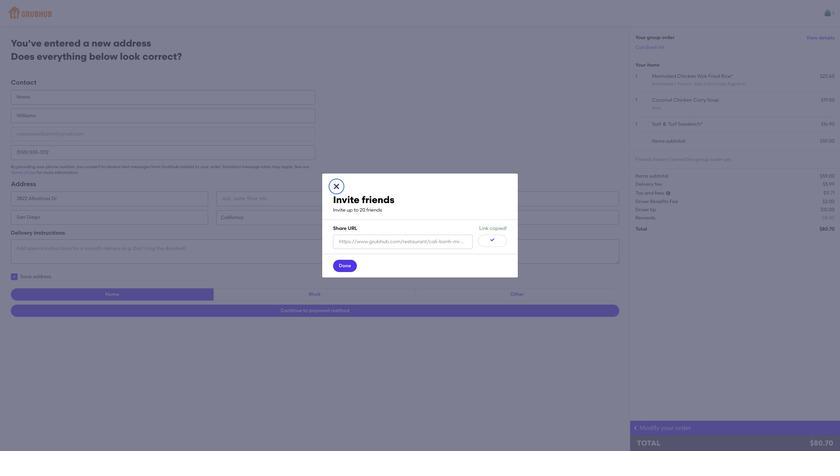 Task type: describe. For each thing, give the bounding box(es) containing it.
rewards
[[636, 215, 656, 221]]

see
[[295, 164, 302, 169]]

home
[[105, 292, 119, 297]]

you've entered a new address does everything below look correct?
[[11, 37, 182, 62]]

your items
[[636, 62, 660, 68]]

0 vertical spatial total
[[636, 226, 647, 232]]

does
[[11, 51, 35, 62]]

svg image
[[490, 237, 495, 242]]

1 vertical spatial $80.70
[[810, 439, 834, 447]]

Phone telephone field
[[11, 145, 315, 160]]

look
[[120, 51, 140, 62]]

entered
[[44, 37, 81, 49]]

your for total
[[636, 35, 646, 41]]

rice
[[652, 106, 661, 110]]

our
[[303, 164, 309, 169]]

1 vertical spatial friends
[[367, 207, 382, 213]]

modify
[[640, 424, 660, 432]]

consent
[[85, 164, 101, 169]]

main navigation navigation
[[0, 0, 840, 26]]

message
[[242, 164, 260, 169]]

rates
[[261, 164, 271, 169]]

items subtotal:
[[652, 138, 686, 144]]

haven't
[[654, 156, 671, 162]]

save
[[20, 274, 32, 280]]

2 horizontal spatial order
[[711, 156, 723, 162]]

your for delivery fee
[[636, 62, 646, 68]]

0 horizontal spatial group
[[647, 35, 661, 41]]

rice*
[[721, 73, 733, 79]]

fee
[[670, 199, 678, 204]]

of
[[24, 170, 28, 175]]

protein
[[678, 81, 692, 86]]

mi
[[659, 44, 665, 50]]

surf
[[652, 121, 661, 127]]

order for modify your order
[[676, 424, 692, 432]]

items for items subtotal:
[[652, 138, 665, 144]]

continue to payment method button
[[11, 305, 619, 317]]

-
[[821, 215, 823, 221]]

to right related
[[195, 164, 199, 169]]

friends haven't joined the group order yet.
[[636, 156, 732, 162]]

1 for marinated chicken wok fried rice*
[[636, 73, 637, 79]]

1 for coconut chicken curry soup
[[636, 97, 637, 103]]

share
[[333, 225, 347, 231]]

subtotal:
[[666, 138, 686, 144]]

tax
[[636, 190, 644, 196]]

First name text field
[[11, 90, 315, 105]]

$11.71
[[824, 190, 835, 196]]

0 vertical spatial friends
[[362, 194, 395, 205]]

a
[[83, 37, 89, 49]]

contact
[[11, 79, 36, 86]]

tip
[[650, 207, 656, 213]]

and
[[645, 190, 654, 196]]

use
[[29, 170, 36, 175]]

Address 2 text field
[[216, 192, 414, 206]]

extra
[[652, 81, 663, 86]]

phone
[[46, 164, 58, 169]]

rolls
[[737, 81, 746, 86]]

$10.00
[[821, 207, 835, 213]]

driver tip
[[636, 207, 656, 213]]

0 horizontal spatial your
[[36, 164, 45, 169]]

$59.00 for items subtotal:
[[820, 138, 835, 144]]

$2.00
[[823, 199, 835, 204]]

coconut chicken curry soup
[[652, 97, 719, 103]]

view details
[[807, 35, 835, 41]]

$8.00
[[823, 215, 835, 221]]

delivery instructions
[[11, 230, 65, 236]]

driver for driver tip
[[636, 207, 649, 213]]

subtotal
[[650, 173, 669, 179]]

grubhub
[[161, 164, 179, 169]]

chicken for coconut
[[674, 97, 693, 103]]

2
[[703, 81, 706, 86]]

0 vertical spatial $80.70
[[820, 226, 835, 232]]

other button
[[416, 289, 619, 301]]

your group order
[[636, 35, 675, 41]]

order for your group order
[[662, 35, 675, 41]]

standard
[[222, 164, 241, 169]]

the
[[687, 156, 695, 162]]

meat
[[663, 81, 674, 86]]

to inside 'button'
[[303, 308, 308, 314]]

correct?
[[143, 51, 182, 62]]

view details button
[[807, 32, 835, 44]]

benefits
[[650, 199, 669, 204]]

address
[[11, 180, 36, 188]]

-$8.00
[[821, 215, 835, 221]]

you've
[[11, 37, 42, 49]]

chicken for marinated
[[677, 73, 696, 79]]

apply.
[[282, 164, 294, 169]]

fee
[[655, 181, 662, 187]]

Cross street text field
[[422, 192, 619, 206]]

other
[[511, 292, 524, 297]]

copied!
[[490, 225, 507, 231]]

friends
[[636, 156, 652, 162]]

20
[[360, 207, 365, 213]]

Last name text field
[[11, 109, 315, 123]]

receive
[[107, 164, 121, 169]]

everything
[[37, 51, 87, 62]]



Task type: vqa. For each thing, say whether or not it's contained in the screenshot.
Good food
no



Task type: locate. For each thing, give the bounding box(es) containing it.
from
[[151, 164, 160, 169]]

2 vertical spatial svg image
[[12, 275, 16, 279]]

order right the modify
[[676, 424, 692, 432]]

text
[[122, 164, 129, 169]]

0 horizontal spatial items
[[636, 173, 648, 179]]

delivery
[[636, 181, 654, 187], [11, 230, 32, 236]]

driver down tax
[[636, 199, 649, 204]]

egg
[[728, 81, 736, 86]]

2 vertical spatial order
[[676, 424, 692, 432]]

1 vertical spatial driver
[[636, 207, 649, 213]]

work
[[309, 292, 321, 297]]

1 horizontal spatial delivery
[[636, 181, 654, 187]]

soup
[[708, 97, 719, 103]]

total down the modify
[[637, 439, 661, 447]]

1 1 from the top
[[636, 73, 637, 79]]

svg image left save
[[12, 275, 16, 279]]

$59.00 for items subtotal
[[820, 173, 835, 179]]

0 horizontal spatial svg image
[[12, 275, 16, 279]]

group up banh at top
[[647, 35, 661, 41]]

0 vertical spatial $59.00
[[820, 138, 835, 144]]

by providing your phone number, you consent to receive text messages from grubhub related to your order. standard message rates may apply. see our terms of use for more information.
[[11, 164, 309, 175]]

address up look at the left of the page
[[113, 37, 151, 49]]

your left 'order.'
[[200, 164, 209, 169]]

may
[[272, 164, 281, 169]]

order
[[662, 35, 675, 41], [711, 156, 723, 162], [676, 424, 692, 432]]

chicken down protein
[[674, 97, 693, 103]]

0 horizontal spatial address
[[33, 274, 51, 280]]

0 vertical spatial invite
[[333, 194, 360, 205]]

$19.50 rice
[[652, 97, 835, 110]]

hot
[[707, 81, 714, 86]]

3
[[832, 10, 835, 16]]

your left items
[[636, 62, 646, 68]]

group right the
[[696, 156, 710, 162]]

instructions
[[34, 230, 65, 236]]

0 vertical spatial chicken
[[677, 73, 696, 79]]

joined
[[672, 156, 686, 162]]

$16.90
[[821, 121, 835, 127]]

order left yet.
[[711, 156, 723, 162]]

1 vertical spatial group
[[696, 156, 710, 162]]

1 horizontal spatial your
[[200, 164, 209, 169]]

2 $59.00 from the top
[[820, 173, 835, 179]]

driver
[[636, 199, 649, 204], [636, 207, 649, 213]]

1 vertical spatial 1
[[636, 97, 637, 103]]

1 down 'your items'
[[636, 73, 637, 79]]

driver up rewards at the right of page
[[636, 207, 649, 213]]

new
[[92, 37, 111, 49]]

friends up 20
[[362, 194, 395, 205]]

None text field
[[333, 235, 473, 249]]

to left 20
[[354, 207, 359, 213]]

1 horizontal spatial svg image
[[333, 182, 341, 190]]

1 vertical spatial svg image
[[666, 191, 671, 196]]

continue
[[281, 308, 302, 314]]

home button
[[11, 289, 214, 301]]

invite friends invite up to 20 friends
[[333, 194, 395, 213]]

2 vertical spatial 1
[[636, 121, 637, 127]]

banh
[[646, 44, 658, 50]]

terms
[[11, 170, 23, 175]]

your right the modify
[[661, 424, 674, 432]]

2 horizontal spatial your
[[661, 424, 674, 432]]

$80.70
[[820, 226, 835, 232], [810, 439, 834, 447]]

$19.50
[[821, 97, 835, 103]]

wok
[[697, 73, 708, 79]]

1
[[636, 73, 637, 79], [636, 97, 637, 103], [636, 121, 637, 127]]

providing
[[17, 164, 35, 169]]

$5.99
[[823, 181, 835, 187]]

0 vertical spatial svg image
[[333, 182, 341, 190]]

1 horizontal spatial order
[[676, 424, 692, 432]]

fees
[[655, 190, 665, 196]]

coconut
[[652, 97, 672, 103]]

0 vertical spatial items
[[652, 138, 665, 144]]

items for items subtotal
[[636, 173, 648, 179]]

delivery up and
[[636, 181, 654, 187]]

1 $59.00 from the top
[[820, 138, 835, 144]]

order up mi
[[662, 35, 675, 41]]

1 horizontal spatial address
[[113, 37, 151, 49]]

2 invite from the top
[[333, 207, 346, 213]]

friends right 20
[[367, 207, 382, 213]]

1 horizontal spatial items
[[652, 138, 665, 144]]

crispy
[[715, 81, 727, 86]]

address
[[113, 37, 151, 49], [33, 274, 51, 280]]

Zip text field
[[422, 210, 619, 225]]

1 vertical spatial $59.00
[[820, 173, 835, 179]]

total down rewards at the right of page
[[636, 226, 647, 232]]

svg image up address 2 text field
[[333, 182, 341, 190]]

1 vertical spatial invite
[[333, 207, 346, 213]]

continue to payment method
[[281, 308, 350, 314]]

invite left up
[[333, 207, 346, 213]]

1 vertical spatial items
[[636, 173, 648, 179]]

details
[[819, 35, 835, 41]]

messages
[[130, 164, 150, 169]]

marinated chicken wok fried rice*
[[652, 73, 733, 79]]

cali
[[636, 44, 645, 50]]

chicken up protein
[[677, 73, 696, 79]]

link copied!
[[479, 225, 507, 231]]

your up cali
[[636, 35, 646, 41]]

1 your from the top
[[636, 35, 646, 41]]

for
[[37, 170, 42, 175]]

$59.00 up $5.99
[[820, 173, 835, 179]]

delivery for delivery instructions
[[11, 230, 32, 236]]

2 horizontal spatial svg image
[[666, 191, 671, 196]]

add
[[694, 81, 702, 86]]

0 vertical spatial driver
[[636, 199, 649, 204]]

invite up up
[[333, 194, 360, 205]]

order.
[[210, 164, 221, 169]]

delivery for delivery fee
[[636, 181, 654, 187]]

fried
[[709, 73, 720, 79]]

marinated
[[652, 73, 676, 79]]

items up delivery fee
[[636, 173, 648, 179]]

yet.
[[724, 156, 732, 162]]

cali banh mi
[[636, 44, 665, 50]]

2 1 from the top
[[636, 97, 637, 103]]

delivery fee
[[636, 181, 662, 187]]

1 for surf ＆ turf sandwich*
[[636, 121, 637, 127]]

$22.60
[[820, 73, 835, 79]]

City text field
[[11, 210, 208, 225]]

more
[[43, 170, 54, 175]]

tax and fees
[[636, 190, 665, 196]]

work button
[[213, 289, 416, 301]]

0 vertical spatial 1
[[636, 73, 637, 79]]

to inside the invite friends invite up to 20 friends
[[354, 207, 359, 213]]

Delivery instructions text field
[[11, 240, 619, 264]]

driver for driver benefits fee
[[636, 199, 649, 204]]

url
[[348, 225, 357, 231]]

0 vertical spatial order
[[662, 35, 675, 41]]

by
[[11, 164, 16, 169]]

2 driver from the top
[[636, 207, 649, 213]]

1 vertical spatial chicken
[[674, 97, 693, 103]]

terms of use link
[[11, 170, 36, 175]]

1 left surf at the top right of the page
[[636, 121, 637, 127]]

0 vertical spatial delivery
[[636, 181, 654, 187]]

to left the payment
[[303, 308, 308, 314]]

1 vertical spatial your
[[636, 62, 646, 68]]

1 vertical spatial order
[[711, 156, 723, 162]]

1 vertical spatial delivery
[[11, 230, 32, 236]]

modify your order
[[640, 424, 692, 432]]

1 left coconut
[[636, 97, 637, 103]]

view
[[807, 35, 818, 41]]

3 button
[[824, 7, 835, 19]]

1 driver from the top
[[636, 199, 649, 204]]

your up for
[[36, 164, 45, 169]]

delivery left instructions
[[11, 230, 32, 236]]

items
[[652, 138, 665, 144], [636, 173, 648, 179]]

turf
[[668, 121, 677, 127]]

surf ＆ turf sandwich*
[[652, 121, 703, 127]]

0 vertical spatial address
[[113, 37, 151, 49]]

0 horizontal spatial delivery
[[11, 230, 32, 236]]

$59.00 down $16.90
[[820, 138, 835, 144]]

0 vertical spatial your
[[636, 35, 646, 41]]

svg image
[[333, 182, 341, 190], [666, 191, 671, 196], [12, 275, 16, 279]]

to left receive
[[101, 164, 106, 169]]

1 horizontal spatial group
[[696, 156, 710, 162]]

0 vertical spatial group
[[647, 35, 661, 41]]

Address 1 text field
[[11, 192, 208, 206]]

$22.60 extra meat / protein add 2 hot crispy egg rolls
[[652, 73, 835, 86]]

cali banh mi link
[[636, 44, 665, 50]]

link
[[479, 225, 489, 231]]

save address
[[20, 274, 51, 280]]

up
[[347, 207, 353, 213]]

3 1 from the top
[[636, 121, 637, 127]]

items down surf at the top right of the page
[[652, 138, 665, 144]]

address right save
[[33, 274, 51, 280]]

1 vertical spatial total
[[637, 439, 661, 447]]

number,
[[59, 164, 76, 169]]

svg image right fees
[[666, 191, 671, 196]]

address inside you've entered a new address does everything below look correct?
[[113, 37, 151, 49]]

sandwich*
[[678, 121, 703, 127]]

1 invite from the top
[[333, 194, 360, 205]]

group
[[647, 35, 661, 41], [696, 156, 710, 162]]

1 vertical spatial address
[[33, 274, 51, 280]]

0 horizontal spatial order
[[662, 35, 675, 41]]

items
[[647, 62, 660, 68]]

2 your from the top
[[636, 62, 646, 68]]



